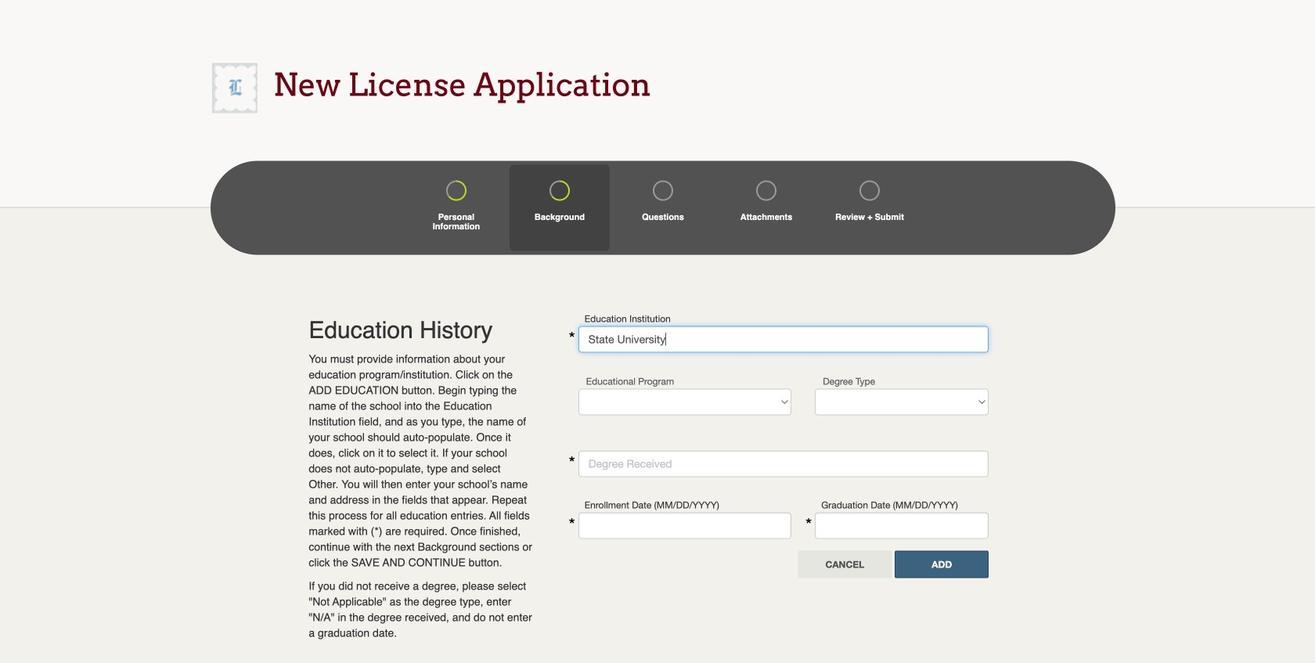 Task type: vqa. For each thing, say whether or not it's contained in the screenshot.
button
yes



Task type: describe. For each thing, give the bounding box(es) containing it.
stamp image
[[211, 63, 258, 113]]



Task type: locate. For each thing, give the bounding box(es) containing it.
None button
[[798, 551, 892, 578], [895, 551, 989, 578], [798, 551, 892, 578], [895, 551, 989, 578]]

None text field
[[578, 326, 989, 353], [578, 512, 792, 539], [815, 512, 989, 539], [578, 326, 989, 353], [578, 512, 792, 539], [815, 512, 989, 539]]

None text field
[[578, 451, 989, 477]]



